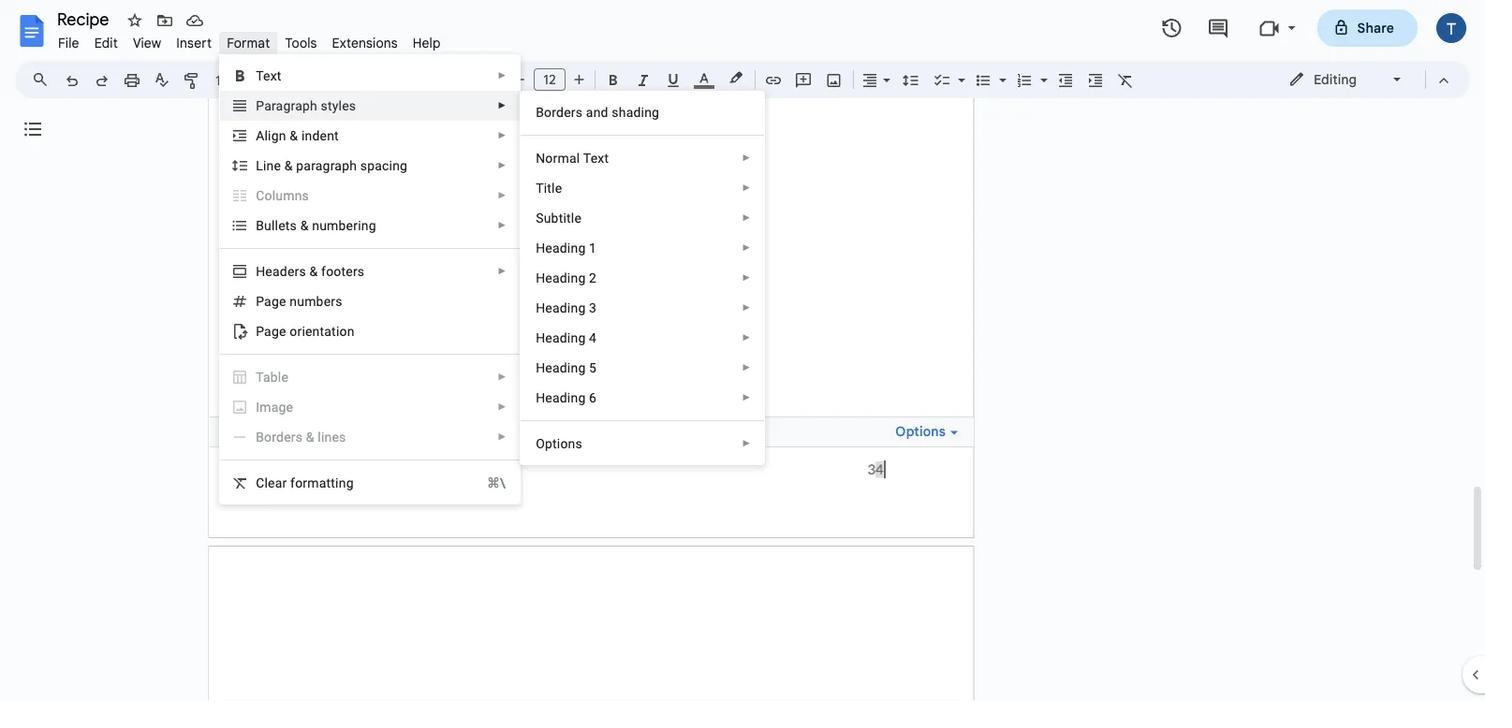 Task type: describe. For each thing, give the bounding box(es) containing it.
format
[[227, 35, 270, 51]]

shading
[[612, 104, 659, 120]]

headers & footers d element
[[256, 264, 370, 279]]

page for page orientation
[[256, 324, 286, 339]]

subtitle s element
[[536, 210, 587, 226]]

editing
[[1314, 71, 1357, 88]]

heading 1
[[536, 240, 597, 256]]

columns n element
[[256, 188, 315, 203]]

table menu item
[[231, 368, 507, 387]]

share button
[[1317, 9, 1418, 47]]

extensions menu item
[[325, 32, 405, 54]]

heading 3
[[536, 300, 597, 316]]

l ine & paragraph spacing
[[256, 158, 408, 173]]

lign
[[265, 128, 286, 143]]

itle
[[544, 180, 562, 196]]

heading for heading 4
[[536, 330, 586, 346]]

text color image
[[694, 66, 715, 89]]

hea
[[256, 264, 280, 279]]

file
[[58, 35, 79, 51]]

ers
[[287, 264, 306, 279]]

& right ine
[[284, 158, 293, 173]]

options button
[[888, 420, 965, 445]]

s
[[536, 210, 544, 226]]

Rename text field
[[51, 7, 120, 30]]

& right the ers
[[310, 264, 318, 279]]

spacing
[[360, 158, 408, 173]]

t
[[536, 180, 544, 196]]

formatting
[[290, 475, 354, 491]]

s for t
[[290, 218, 297, 233]]

view
[[133, 35, 161, 51]]

Zoom field
[[208, 66, 278, 95]]

menu bar inside menu bar banner
[[51, 24, 448, 55]]

table 2 element
[[256, 369, 294, 385]]

0 vertical spatial text
[[256, 68, 281, 83]]

paragraph styles p element
[[256, 98, 362, 113]]

2
[[589, 270, 597, 286]]

heading 5
[[536, 360, 597, 376]]

help menu item
[[405, 32, 448, 54]]

editing button
[[1276, 66, 1417, 94]]

lear
[[265, 475, 287, 491]]

footers
[[321, 264, 365, 279]]

a
[[256, 128, 265, 143]]

clear formatting c element
[[256, 475, 359, 491]]

heading 4 4 element
[[536, 330, 602, 346]]

ubtitle
[[544, 210, 582, 226]]

l
[[256, 158, 263, 173]]

& right t
[[300, 218, 309, 233]]

i
[[256, 399, 260, 415]]

page for page n u mbers
[[256, 294, 286, 309]]

colum
[[256, 188, 295, 203]]

file menu item
[[51, 32, 87, 54]]

t
[[285, 218, 290, 233]]

age
[[271, 399, 293, 415]]

heading for heading 5
[[536, 360, 586, 376]]

options
[[896, 424, 946, 440]]

c
[[256, 475, 265, 491]]

insert menu item
[[169, 32, 219, 54]]

heading 6
[[536, 390, 597, 406]]

p aragraph styles
[[256, 98, 356, 113]]

p
[[256, 98, 264, 113]]

heading 2
[[536, 270, 597, 286]]

image m element
[[256, 399, 299, 415]]

main toolbar
[[55, 0, 1141, 388]]

borders & lines
[[256, 429, 346, 445]]

edit
[[94, 35, 118, 51]]

6
[[589, 390, 597, 406]]

edit menu item
[[87, 32, 125, 54]]

d
[[280, 264, 287, 279]]

heading 4
[[536, 330, 597, 346]]

m
[[260, 399, 271, 415]]

borders & lines menu item
[[220, 422, 520, 452]]

title t element
[[536, 180, 568, 196]]

tools menu item
[[278, 32, 325, 54]]

insert
[[176, 35, 212, 51]]

s for n
[[302, 188, 309, 203]]

heading 2 2 element
[[536, 270, 602, 286]]

borders and shading b element
[[536, 104, 665, 120]]

5
[[589, 360, 597, 376]]

menu containing b
[[520, 91, 765, 465]]

share
[[1357, 20, 1394, 36]]

line & paragraph spacing image
[[900, 66, 922, 93]]

c lear formatting
[[256, 475, 354, 491]]

heading for heading 6
[[536, 390, 586, 406]]

colum n s
[[256, 188, 309, 203]]

menu item containing i
[[220, 392, 520, 422]]

heading for heading 2
[[536, 270, 586, 286]]

footer
[[223, 424, 261, 440]]

view menu item
[[125, 32, 169, 54]]

page orientation
[[256, 324, 355, 339]]



Task type: locate. For each thing, give the bounding box(es) containing it.
n ormal text
[[536, 150, 609, 166]]

2 page from the top
[[256, 324, 286, 339]]

orders
[[544, 104, 583, 120]]

page down "page n u mbers" on the left of the page
[[256, 324, 286, 339]]

format menu item
[[219, 32, 278, 54]]

n for u
[[290, 294, 297, 309]]

bullets & numbering t element
[[256, 218, 382, 233]]

line & paragraph spacing l element
[[256, 158, 413, 173]]

insert image image
[[824, 66, 845, 93]]

application containing share
[[0, 0, 1485, 701]]

0 horizontal spatial s
[[290, 218, 297, 233]]

options o element
[[536, 436, 588, 451]]

application
[[0, 0, 1485, 701]]

hea d ers & footers
[[256, 264, 365, 279]]

i m age
[[256, 399, 293, 415]]

1 vertical spatial menu item
[[220, 392, 520, 422]]

⌘backslash element
[[464, 474, 506, 493]]

menu containing text
[[219, 54, 521, 505]]

Font size field
[[534, 68, 573, 92]]

orientation
[[290, 324, 355, 339]]

0 vertical spatial s
[[302, 188, 309, 203]]

menu item
[[220, 181, 520, 211], [220, 392, 520, 422]]

paragraph
[[296, 158, 357, 173]]

u
[[297, 294, 304, 309]]

& inside menu item
[[306, 429, 314, 445]]

1 menu item from the top
[[220, 181, 520, 211]]

heading for heading 1
[[536, 240, 586, 256]]

0 horizontal spatial text
[[256, 68, 281, 83]]

1 vertical spatial text
[[583, 150, 609, 166]]

align image
[[860, 66, 881, 93]]

►
[[498, 70, 507, 81], [498, 100, 507, 111], [498, 130, 507, 141], [742, 153, 751, 163], [498, 160, 507, 171], [742, 183, 751, 193], [498, 190, 507, 201], [742, 213, 751, 223], [498, 220, 507, 231], [742, 243, 751, 253], [498, 266, 507, 277], [742, 273, 751, 283], [742, 302, 751, 313], [742, 332, 751, 343], [742, 362, 751, 373], [498, 372, 507, 383], [742, 392, 751, 403], [498, 402, 507, 413], [498, 432, 507, 442], [742, 438, 751, 449]]

1 vertical spatial page
[[256, 324, 286, 339]]

heading down heading 3
[[536, 330, 586, 346]]

a lign & indent
[[256, 128, 339, 143]]

0 vertical spatial menu item
[[220, 181, 520, 211]]

highlight color image
[[726, 66, 746, 89]]

text s element
[[256, 68, 287, 83]]

0 vertical spatial page
[[256, 294, 286, 309]]

ine
[[263, 158, 281, 173]]

& right lign
[[290, 128, 298, 143]]

6 heading from the top
[[536, 390, 586, 406]]

⌘\
[[487, 475, 506, 491]]

s ubtitle
[[536, 210, 582, 226]]

ormal
[[545, 150, 580, 166]]

n for s
[[295, 188, 302, 203]]

text
[[256, 68, 281, 83], [583, 150, 609, 166]]

heading up heading 6
[[536, 360, 586, 376]]

menu bar
[[51, 24, 448, 55]]

n up bulle t s & numbering
[[295, 188, 302, 203]]

b orders and shading
[[536, 104, 659, 120]]

heading for heading 3
[[536, 300, 586, 316]]

1 horizontal spatial text
[[583, 150, 609, 166]]

tools
[[285, 35, 317, 51]]

and
[[586, 104, 608, 120]]

n
[[536, 150, 545, 166]]

text up p at the left top
[[256, 68, 281, 83]]

numbering
[[312, 218, 376, 233]]

► inside borders & lines menu item
[[498, 432, 507, 442]]

o
[[536, 436, 545, 451]]

help
[[413, 35, 441, 51]]

ptions
[[545, 436, 582, 451]]

table
[[256, 369, 288, 385]]

page n u mbers
[[256, 294, 342, 309]]

menu
[[219, 54, 521, 505], [520, 91, 765, 465]]

mode and view toolbar
[[1275, 61, 1459, 98]]

Menus field
[[23, 66, 65, 93]]

4 heading from the top
[[536, 330, 586, 346]]

indent
[[301, 128, 339, 143]]

bulleted list menu image
[[995, 67, 1007, 74]]

s right bulle
[[290, 218, 297, 233]]

n left mbers
[[290, 294, 297, 309]]

Star checkbox
[[122, 7, 148, 34]]

align & indent a element
[[256, 128, 344, 143]]

checklist menu image
[[953, 67, 966, 74]]

► inside table menu item
[[498, 372, 507, 383]]

menu item containing colum
[[220, 181, 520, 211]]

1 page from the top
[[256, 294, 286, 309]]

s
[[302, 188, 309, 203], [290, 218, 297, 233]]

1 vertical spatial n
[[290, 294, 297, 309]]

1 vertical spatial s
[[290, 218, 297, 233]]

page numbers u element
[[256, 294, 348, 309]]

menu bar containing file
[[51, 24, 448, 55]]

lines
[[318, 429, 346, 445]]

bulle
[[256, 218, 285, 233]]

heading
[[536, 240, 586, 256], [536, 270, 586, 286], [536, 300, 586, 316], [536, 330, 586, 346], [536, 360, 586, 376], [536, 390, 586, 406]]

aragraph
[[264, 98, 317, 113]]

3
[[589, 300, 597, 316]]

menu item down table menu item
[[220, 392, 520, 422]]

menu bar banner
[[0, 0, 1485, 701]]

text right ormal
[[583, 150, 609, 166]]

1
[[589, 240, 597, 256]]

n
[[295, 188, 302, 203], [290, 294, 297, 309]]

& left the lines
[[306, 429, 314, 445]]

o ptions
[[536, 436, 582, 451]]

menu item down spacing at the left of page
[[220, 181, 520, 211]]

heading down heading 5 at the bottom
[[536, 390, 586, 406]]

borders
[[256, 429, 303, 445]]

3 heading from the top
[[536, 300, 586, 316]]

Zoom text field
[[211, 67, 256, 94]]

heading down subtitle s element
[[536, 240, 586, 256]]

t itle
[[536, 180, 562, 196]]

4
[[589, 330, 597, 346]]

2 menu item from the top
[[220, 392, 520, 422]]

2 heading from the top
[[536, 270, 586, 286]]

1 heading from the top
[[536, 240, 586, 256]]

mbers
[[304, 294, 342, 309]]

heading 3 3 element
[[536, 300, 602, 316]]

heading up heading 4
[[536, 300, 586, 316]]

5 heading from the top
[[536, 360, 586, 376]]

normal text n element
[[536, 150, 614, 166]]

heading up heading 3
[[536, 270, 586, 286]]

heading 1 1 element
[[536, 240, 602, 256]]

s right colum
[[302, 188, 309, 203]]

extensions
[[332, 35, 398, 51]]

0 vertical spatial n
[[295, 188, 302, 203]]

page
[[256, 294, 286, 309], [256, 324, 286, 339]]

1 horizontal spatial s
[[302, 188, 309, 203]]

styles
[[321, 98, 356, 113]]

b
[[536, 104, 544, 120]]

heading 6 6 element
[[536, 390, 602, 406]]

borders & lines q element
[[256, 429, 352, 445]]

page orientation 3 element
[[256, 324, 360, 339]]

bulle t s & numbering
[[256, 218, 376, 233]]

Font size text field
[[535, 68, 565, 91]]

&
[[290, 128, 298, 143], [284, 158, 293, 173], [300, 218, 309, 233], [310, 264, 318, 279], [306, 429, 314, 445]]

heading 5 5 element
[[536, 360, 602, 376]]

page left u
[[256, 294, 286, 309]]



Task type: vqa. For each thing, say whether or not it's contained in the screenshot.
the bottom inquisitive
no



